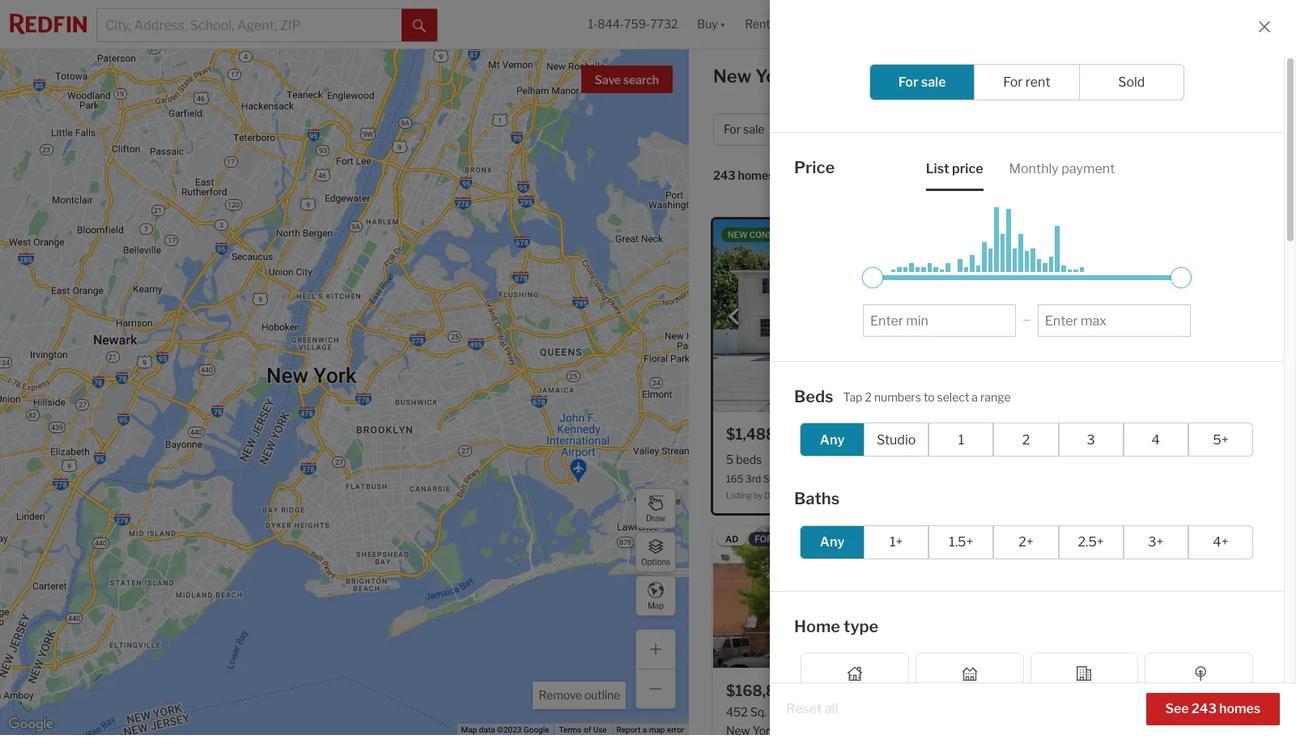 Task type: locate. For each thing, give the bounding box(es) containing it.
2.5+ radio
[[1059, 525, 1124, 559]]

3,200
[[830, 453, 862, 467]]

1 vertical spatial 2
[[1023, 432, 1031, 448]]

ft for 3,200 sq ft
[[879, 453, 888, 467]]

land option group
[[801, 653, 1254, 736]]

beds inside button
[[994, 123, 1022, 136]]

map inside button
[[648, 601, 664, 610]]

for inside checkbox
[[899, 75, 919, 90]]

sq right 3,200
[[864, 453, 877, 467]]

4 for 4 baths
[[1057, 453, 1065, 467]]

1 horizontal spatial map
[[648, 601, 664, 610]]

1 horizontal spatial type
[[923, 123, 947, 136]]

beds left /
[[994, 123, 1022, 136]]

for inside button
[[724, 123, 741, 136]]

4+
[[1214, 535, 1229, 550]]

1 horizontal spatial homes
[[1220, 702, 1261, 717]]

remove
[[539, 689, 582, 702]]

1 horizontal spatial favorite button checkbox
[[1236, 425, 1257, 446]]

2 sq from the left
[[930, 453, 943, 467]]

ft for 7,420 sq ft (lot)
[[946, 453, 954, 467]]

sale
[[925, 66, 962, 87]]

1 5 from the left
[[727, 453, 734, 467]]

1 vertical spatial —
[[1106, 453, 1116, 467]]

5 for $1,425,000
[[1013, 453, 1020, 467]]

1 horizontal spatial favorite button image
[[1236, 425, 1257, 446]]

4 up "6,000"
[[1152, 432, 1161, 448]]

0 horizontal spatial —
[[1023, 314, 1032, 326]]

favorite button image right 5+
[[1236, 425, 1257, 446]]

any inside option
[[820, 432, 845, 448]]

0 vertical spatial baths
[[1030, 123, 1061, 136]]

1 5 beds from the left
[[727, 453, 762, 467]]

sale inside checkbox
[[922, 75, 947, 90]]

0 vertical spatial a
[[972, 390, 979, 404]]

None checkbox
[[916, 653, 1024, 710], [801, 716, 910, 736], [1146, 716, 1254, 736], [916, 653, 1024, 710], [801, 716, 910, 736], [1146, 716, 1254, 736]]

homes
[[833, 66, 893, 87]]

(lot) down 1
[[957, 453, 977, 467]]

sale up the 243 homes
[[744, 123, 765, 136]]

for sale
[[899, 75, 947, 90], [724, 123, 765, 136]]

—
[[1023, 314, 1032, 326], [1106, 453, 1116, 467]]

ft left "6,000"
[[1134, 453, 1143, 467]]

0 horizontal spatial map
[[461, 726, 477, 735]]

ft right 7,420
[[946, 453, 954, 467]]

ft for — sq ft
[[1134, 453, 1143, 467]]

Enter max text field
[[1046, 313, 1184, 328]]

3 sq from the left
[[1119, 453, 1132, 467]]

address button
[[821, 168, 882, 184]]

0 vertical spatial option group
[[870, 64, 1185, 100]]

(lot) for $1,425,000
[[1214, 453, 1234, 467]]

0 horizontal spatial beds
[[736, 453, 762, 467]]

range
[[981, 390, 1012, 404]]

monthly
[[1010, 161, 1059, 176]]

photo of 165 3rd st, hicksville, ny 11801 image
[[714, 220, 984, 412]]

new
[[714, 66, 752, 87]]

1 horizontal spatial new construction
[[1014, 230, 1103, 240]]

5 beds up 165
[[727, 453, 762, 467]]

(lot) for $1,488,000
[[957, 453, 977, 467]]

any for studio
[[820, 432, 845, 448]]

2 inside checkbox
[[1023, 432, 1031, 448]]

2 (lot) from the left
[[1214, 453, 1234, 467]]

2 any from the top
[[820, 535, 845, 550]]

243 homes
[[714, 169, 775, 183]]

0 horizontal spatial new
[[728, 230, 748, 240]]

baths right /
[[1030, 123, 1061, 136]]

Sold checkbox
[[1080, 64, 1185, 100]]

ft down studio on the right
[[879, 453, 888, 467]]

map button
[[636, 576, 676, 616]]

previous button image
[[727, 308, 743, 325]]

report a map error link
[[617, 726, 685, 735]]

2 baths from the left
[[1067, 453, 1097, 467]]

baths
[[1030, 123, 1061, 136], [795, 489, 840, 509]]

1 (lot) from the left
[[957, 453, 977, 467]]

for inside checkbox
[[1004, 75, 1023, 90]]

beds up 3rd
[[736, 453, 762, 467]]

7,420 sq ft (lot)
[[897, 453, 977, 467]]

1 horizontal spatial sale
[[922, 75, 947, 90]]

home
[[888, 123, 920, 136], [795, 617, 841, 636]]

1 vertical spatial home type
[[795, 617, 879, 636]]

maximum price slider
[[1171, 267, 1192, 288]]

0 horizontal spatial 5
[[727, 453, 734, 467]]

(lot) down 5+
[[1214, 453, 1234, 467]]

0 horizontal spatial 4
[[1057, 453, 1065, 467]]

home inside button
[[888, 123, 920, 136]]

(lot)
[[957, 453, 977, 467], [1214, 453, 1234, 467]]

st,
[[764, 473, 776, 485]]

error
[[667, 726, 685, 735]]

3 checkbox
[[1059, 423, 1124, 457]]

baths
[[791, 453, 821, 467], [1067, 453, 1097, 467]]

google image
[[4, 714, 58, 736]]

0 horizontal spatial favorite button image
[[950, 425, 971, 446]]

0 vertical spatial home
[[888, 123, 920, 136]]

Any checkbox
[[800, 423, 865, 457]]

1 beds from the left
[[736, 453, 762, 467]]

1 any from the top
[[820, 432, 845, 448]]

1 horizontal spatial construction
[[1036, 230, 1103, 240]]

save search
[[595, 73, 659, 87]]

1 horizontal spatial 2
[[1023, 432, 1031, 448]]

0 vertical spatial map
[[648, 601, 664, 610]]

0 horizontal spatial 5 beds
[[727, 453, 762, 467]]

0 horizontal spatial favorite button checkbox
[[950, 425, 971, 446]]

map down options
[[648, 601, 664, 610]]

2 5 beds from the left
[[1013, 453, 1048, 467]]

1 horizontal spatial home type
[[888, 123, 947, 136]]

terms of use link
[[559, 726, 607, 735]]

for sale inside button
[[724, 123, 765, 136]]

5+
[[1214, 432, 1229, 448]]

any
[[820, 432, 845, 448], [820, 535, 845, 550]]

0 horizontal spatial home type
[[795, 617, 879, 636]]

options button
[[636, 532, 676, 573]]

2 construction from the left
[[1036, 230, 1103, 240]]

844-
[[598, 17, 625, 31]]

2 horizontal spatial for
[[1004, 75, 1023, 90]]

any up 3,200
[[820, 432, 845, 448]]

1 vertical spatial for sale
[[724, 123, 765, 136]]

0 vertical spatial home type
[[888, 123, 947, 136]]

all filters
[[1129, 123, 1176, 136]]

1 vertical spatial baths
[[795, 489, 840, 509]]

4 sq from the left
[[1188, 453, 1200, 467]]

©2023
[[497, 726, 522, 735]]

ny
[[803, 66, 829, 87], [825, 473, 839, 485]]

5 down $1,425,000
[[1013, 453, 1020, 467]]

ft
[[879, 453, 888, 467], [946, 453, 954, 467], [1134, 453, 1143, 467], [1203, 453, 1211, 467]]

1 horizontal spatial beds
[[994, 123, 1022, 136]]

1 horizontal spatial baths
[[1030, 123, 1061, 136]]

a left "map"
[[643, 726, 647, 735]]

construction down sort
[[750, 230, 817, 240]]

sq right 7,420
[[930, 453, 943, 467]]

1 baths from the left
[[791, 453, 821, 467]]

2+
[[1019, 535, 1034, 550]]

baths down 3
[[1067, 453, 1097, 467]]

monthly payment element
[[1010, 147, 1116, 191]]

report a map error
[[617, 726, 685, 735]]

3+ radio
[[1124, 525, 1189, 559]]

insights
[[1142, 70, 1191, 86]]

1 vertical spatial map
[[461, 726, 477, 735]]

for up the 243 homes
[[724, 123, 741, 136]]

listing
[[727, 491, 752, 501]]

5 for $1,488,000
[[727, 453, 734, 467]]

1 ft from the left
[[879, 453, 888, 467]]

numbers
[[875, 390, 922, 404]]

0 horizontal spatial home
[[795, 617, 841, 636]]

2 favorite button image from the left
[[1236, 425, 1257, 446]]

new down the 243 homes
[[728, 230, 748, 240]]

1 vertical spatial a
[[643, 726, 647, 735]]

2 right tap
[[866, 390, 872, 404]]

price
[[813, 123, 841, 136], [795, 158, 835, 177]]

4 down $1,425,000
[[1057, 453, 1065, 467]]

sale right for
[[922, 75, 947, 90]]

ny right york,
[[803, 66, 829, 87]]

beds left tap
[[795, 387, 834, 406]]

option group containing for sale
[[870, 64, 1185, 100]]

homes right see
[[1220, 702, 1261, 717]]

for sale up the 243 homes
[[724, 123, 765, 136]]

1 horizontal spatial (lot)
[[1214, 453, 1234, 467]]

photo of 1076 alhambra rd, north baldwin, ny 11510 image
[[1000, 527, 1270, 719]]

243 inside see 243 homes 'button'
[[1192, 702, 1217, 717]]

3 ft from the left
[[1134, 453, 1143, 467]]

2 beds from the left
[[1022, 453, 1048, 467]]

1 horizontal spatial new
[[1014, 230, 1034, 240]]

1 vertical spatial type
[[844, 617, 879, 636]]

for
[[899, 75, 919, 90], [1004, 75, 1023, 90], [724, 123, 741, 136]]

1 vertical spatial homes
[[1220, 702, 1261, 717]]

any down real
[[820, 535, 845, 550]]

5
[[727, 453, 734, 467], [1013, 453, 1020, 467]]

1 horizontal spatial baths
[[1067, 453, 1097, 467]]

favorite button image up 7,420 sq ft (lot)
[[950, 425, 971, 446]]

homes inside 'button'
[[1220, 702, 1261, 717]]

None checkbox
[[801, 653, 910, 710], [1031, 653, 1139, 710], [916, 716, 1024, 736], [1031, 716, 1139, 736], [801, 653, 910, 710], [1031, 653, 1139, 710], [916, 716, 1024, 736], [1031, 716, 1139, 736]]

1 horizontal spatial for sale
[[899, 75, 947, 90]]

baths for $1,425,000
[[1067, 453, 1097, 467]]

address
[[823, 169, 869, 183]]

construction down monthly payment element
[[1036, 230, 1103, 240]]

for sale button
[[714, 113, 796, 146]]

homes down for sale button
[[738, 169, 775, 183]]

1 horizontal spatial 5
[[1013, 453, 1020, 467]]

remove outline button
[[533, 682, 626, 710]]

4 ft from the left
[[1203, 453, 1211, 467]]

map for map data ©2023 google
[[461, 726, 477, 735]]

1 horizontal spatial for
[[899, 75, 919, 90]]

beds down $1,425,000
[[1022, 453, 1048, 467]]

0 horizontal spatial a
[[643, 726, 647, 735]]

favorite button checkbox up 7,420 sq ft (lot)
[[950, 425, 971, 446]]

243 down the land
[[1192, 702, 1217, 717]]

baths up hicksville,
[[791, 453, 821, 467]]

1 checkbox
[[929, 423, 994, 457]]

2 favorite button checkbox from the left
[[1236, 425, 1257, 446]]

4 inside checkbox
[[1152, 432, 1161, 448]]

ny up real
[[825, 473, 839, 485]]

any inside radio
[[820, 535, 845, 550]]

favorite button checkbox
[[950, 425, 971, 446], [1236, 425, 1257, 446]]

0 vertical spatial beds
[[994, 123, 1022, 136]]

1 favorite button checkbox from the left
[[950, 425, 971, 446]]

2 5 from the left
[[1013, 453, 1020, 467]]

1+ radio
[[864, 525, 929, 559]]

2 new construction from the left
[[1014, 230, 1103, 240]]

3,200 sq ft
[[830, 453, 888, 467]]

1-844-759-7732
[[588, 17, 678, 31]]

sq left "6,000"
[[1119, 453, 1132, 467]]

0 vertical spatial homes
[[738, 169, 775, 183]]

4.5 baths
[[771, 453, 821, 467]]

2 ft from the left
[[946, 453, 954, 467]]

0 horizontal spatial new construction
[[728, 230, 817, 240]]

for sale up home type button
[[899, 75, 947, 90]]

map left data
[[461, 726, 477, 735]]

0 horizontal spatial construction
[[750, 230, 817, 240]]

beds
[[994, 123, 1022, 136], [795, 387, 834, 406]]

1 horizontal spatial 4
[[1152, 432, 1161, 448]]

favorite button checkbox right 5+
[[1236, 425, 1257, 446]]

2 right '1' checkbox on the bottom right
[[1023, 432, 1031, 448]]

0 vertical spatial type
[[923, 123, 947, 136]]

beds for beds / baths
[[994, 123, 1022, 136]]

Land checkbox
[[1146, 653, 1254, 710]]

for left rent
[[1004, 75, 1023, 90]]

a left range
[[972, 390, 979, 404]]

all filters button
[[1099, 113, 1192, 146]]

beds
[[736, 453, 762, 467], [1022, 453, 1048, 467]]

For rent checkbox
[[975, 64, 1080, 100]]

1 horizontal spatial beds
[[1022, 453, 1048, 467]]

baths for $1,488,000
[[791, 453, 821, 467]]

sq for —
[[1119, 453, 1132, 467]]

1.5+
[[950, 535, 974, 550]]

new construction down the 243 homes
[[728, 230, 817, 240]]

/
[[1024, 123, 1028, 136]]

0 vertical spatial price
[[813, 123, 841, 136]]

1 vertical spatial any
[[820, 535, 845, 550]]

2 checkbox
[[994, 423, 1059, 457]]

1 vertical spatial 243
[[1192, 702, 1217, 717]]

0 horizontal spatial 243
[[714, 169, 736, 183]]

favorite button image
[[950, 425, 971, 446], [1236, 425, 1257, 446]]

new down monthly
[[1014, 230, 1034, 240]]

for left sale
[[899, 75, 919, 90]]

1 new construction from the left
[[728, 230, 817, 240]]

0 horizontal spatial type
[[844, 617, 879, 636]]

5 beds down $1,425,000
[[1013, 453, 1048, 467]]

0 vertical spatial sale
[[922, 75, 947, 90]]

sq right "6,000"
[[1188, 453, 1200, 467]]

tap
[[844, 390, 863, 404]]

0 horizontal spatial baths
[[791, 453, 821, 467]]

0 horizontal spatial for sale
[[724, 123, 765, 136]]

0 horizontal spatial for
[[724, 123, 741, 136]]

1 horizontal spatial —
[[1106, 453, 1116, 467]]

option group
[[870, 64, 1185, 100], [800, 423, 1254, 457], [800, 525, 1254, 559]]

1 vertical spatial beds
[[795, 387, 834, 406]]

all
[[1129, 123, 1143, 136]]

1 sq from the left
[[864, 453, 877, 467]]

243 down for sale button
[[714, 169, 736, 183]]

1 horizontal spatial 5 beds
[[1013, 453, 1048, 467]]

0 horizontal spatial beds
[[795, 387, 834, 406]]

1 vertical spatial 4
[[1057, 453, 1065, 467]]

new construction down monthly payment element
[[1014, 230, 1103, 240]]

1 favorite button image from the left
[[950, 425, 971, 446]]

0 vertical spatial any
[[820, 432, 845, 448]]

7732
[[651, 17, 678, 31]]

select
[[938, 390, 970, 404]]

3
[[1088, 432, 1096, 448]]

0 horizontal spatial sale
[[744, 123, 765, 136]]

beds / baths button
[[984, 113, 1093, 146]]

construction
[[750, 230, 817, 240], [1036, 230, 1103, 240]]

ft right "6,000"
[[1203, 453, 1211, 467]]

baths down hicksville,
[[795, 489, 840, 509]]

ny inside 165 3rd st, hicksville, ny 11801 listing by douglas elliman real estate
[[825, 473, 839, 485]]

0 vertical spatial 4
[[1152, 432, 1161, 448]]

1 vertical spatial sale
[[744, 123, 765, 136]]

0 vertical spatial —
[[1023, 314, 1032, 326]]

2 vertical spatial option group
[[800, 525, 1254, 559]]

save search button
[[581, 66, 673, 93]]

0 horizontal spatial (lot)
[[957, 453, 977, 467]]

home type button
[[878, 113, 977, 146]]

1 horizontal spatial 243
[[1192, 702, 1217, 717]]

home type inside button
[[888, 123, 947, 136]]

1 horizontal spatial home
[[888, 123, 920, 136]]

type inside button
[[923, 123, 947, 136]]

map region
[[0, 0, 729, 736]]

new york, ny homes for sale
[[714, 66, 962, 87]]

terms of use
[[559, 726, 607, 735]]

5 up 165
[[727, 453, 734, 467]]

1 vertical spatial ny
[[825, 473, 839, 485]]

0 horizontal spatial 2
[[866, 390, 872, 404]]

sq
[[864, 453, 877, 467], [930, 453, 943, 467], [1119, 453, 1132, 467], [1188, 453, 1200, 467]]

0 vertical spatial for sale
[[899, 75, 947, 90]]



Task type: describe. For each thing, give the bounding box(es) containing it.
draw button
[[636, 488, 676, 529]]

favorite button image for $1,425,000
[[1236, 425, 1257, 446]]

1.5+ radio
[[929, 525, 994, 559]]

ft for 6,000 sq ft (lot)
[[1203, 453, 1211, 467]]

for for for rent checkbox
[[1004, 75, 1023, 90]]

market
[[1094, 70, 1139, 86]]

ad region
[[714, 527, 984, 736]]

1 construction from the left
[[750, 230, 817, 240]]

beds / baths
[[994, 123, 1061, 136]]

1-
[[588, 17, 598, 31]]

5+ checkbox
[[1189, 423, 1254, 457]]

market insights link
[[1094, 53, 1191, 88]]

by
[[754, 491, 763, 501]]

studio
[[877, 432, 916, 448]]

Studio checkbox
[[864, 423, 929, 457]]

sort : address
[[794, 169, 869, 183]]

google
[[524, 726, 550, 735]]

sq for 6,000
[[1188, 453, 1200, 467]]

0 horizontal spatial baths
[[795, 489, 840, 509]]

payment
[[1062, 161, 1116, 176]]

real
[[827, 491, 843, 501]]

options
[[642, 557, 671, 567]]

11801
[[841, 473, 868, 485]]

1+
[[890, 535, 904, 550]]

outline
[[585, 689, 621, 702]]

4 for 4
[[1152, 432, 1161, 448]]

search
[[624, 73, 659, 87]]

save
[[595, 73, 621, 87]]

draw
[[646, 513, 666, 523]]

for
[[897, 66, 921, 87]]

york,
[[756, 66, 799, 87]]

0 vertical spatial ny
[[803, 66, 829, 87]]

photo of 157 4th st, hicksville, ny 11801 image
[[1000, 220, 1270, 412]]

4 checkbox
[[1124, 423, 1189, 457]]

1 vertical spatial price
[[795, 158, 835, 177]]

165 3rd st, hicksville, ny 11801 listing by douglas elliman real estate
[[727, 473, 870, 501]]

map
[[649, 726, 665, 735]]

1 horizontal spatial a
[[972, 390, 979, 404]]

see 243 homes button
[[1147, 693, 1281, 726]]

$1,488,000
[[727, 426, 810, 443]]

submit search image
[[413, 19, 426, 32]]

5 beds for $1,488,000
[[727, 453, 762, 467]]

of
[[584, 726, 592, 735]]

price button
[[802, 113, 871, 146]]

4.5
[[771, 453, 789, 467]]

any for 1+
[[820, 535, 845, 550]]

beds for $1,488,000
[[736, 453, 762, 467]]

rent
[[1026, 75, 1051, 90]]

For sale checkbox
[[870, 64, 976, 100]]

remove outline
[[539, 689, 621, 702]]

list price
[[926, 161, 984, 176]]

filters
[[1145, 123, 1176, 136]]

2.5+
[[1079, 535, 1105, 550]]

— for —
[[1023, 314, 1032, 326]]

4+ radio
[[1189, 525, 1254, 559]]

sale inside button
[[744, 123, 765, 136]]

data
[[479, 726, 495, 735]]

3rd
[[746, 473, 762, 485]]

list price element
[[926, 147, 984, 191]]

:
[[818, 169, 821, 183]]

— for — sq ft
[[1106, 453, 1116, 467]]

1 vertical spatial option group
[[800, 423, 1254, 457]]

0 vertical spatial 243
[[714, 169, 736, 183]]

terms
[[559, 726, 582, 735]]

sold
[[1119, 75, 1146, 90]]

0 vertical spatial 2
[[866, 390, 872, 404]]

1 vertical spatial home
[[795, 617, 841, 636]]

6,000
[[1152, 453, 1185, 467]]

price
[[953, 161, 984, 176]]

for for for sale checkbox
[[899, 75, 919, 90]]

map data ©2023 google
[[461, 726, 550, 735]]

sq for 3,200
[[864, 453, 877, 467]]

— sq ft
[[1106, 453, 1143, 467]]

list
[[926, 161, 950, 176]]

market insights
[[1094, 70, 1191, 86]]

for rent
[[1004, 75, 1051, 90]]

$1,425,000
[[1013, 426, 1096, 443]]

report
[[617, 726, 641, 735]]

map for map
[[648, 601, 664, 610]]

2+ radio
[[994, 525, 1059, 559]]

favorite button checkbox for $1,425,000
[[1236, 425, 1257, 446]]

land
[[1189, 684, 1211, 696]]

beds for beds
[[795, 387, 834, 406]]

759-
[[625, 17, 651, 31]]

sq for 7,420
[[930, 453, 943, 467]]

Enter min text field
[[871, 313, 1010, 328]]

for sale inside checkbox
[[899, 75, 947, 90]]

douglas
[[765, 491, 796, 501]]

price inside button
[[813, 123, 841, 136]]

use
[[594, 726, 607, 735]]

sort
[[794, 169, 818, 183]]

5 beds for $1,425,000
[[1013, 453, 1048, 467]]

see
[[1166, 702, 1190, 717]]

0 horizontal spatial homes
[[738, 169, 775, 183]]

165
[[727, 473, 744, 485]]

hicksville,
[[778, 473, 823, 485]]

baths inside button
[[1030, 123, 1061, 136]]

beds for $1,425,000
[[1022, 453, 1048, 467]]

7,420
[[897, 453, 928, 467]]

tap 2 numbers to select a range
[[844, 390, 1012, 404]]

to
[[924, 390, 935, 404]]

6,000 sq ft (lot)
[[1152, 453, 1234, 467]]

see 243 homes
[[1166, 702, 1261, 717]]

1 new from the left
[[728, 230, 748, 240]]

minimum price slider
[[863, 267, 884, 288]]

monthly payment
[[1010, 161, 1116, 176]]

Any radio
[[800, 525, 865, 559]]

favorite button image for $1,488,000
[[950, 425, 971, 446]]

2 new from the left
[[1014, 230, 1034, 240]]

favorite button checkbox for $1,488,000
[[950, 425, 971, 446]]

3+
[[1149, 535, 1164, 550]]

estate
[[845, 491, 870, 501]]

elliman
[[797, 491, 825, 501]]



Task type: vqa. For each thing, say whether or not it's contained in the screenshot.
top Price
yes



